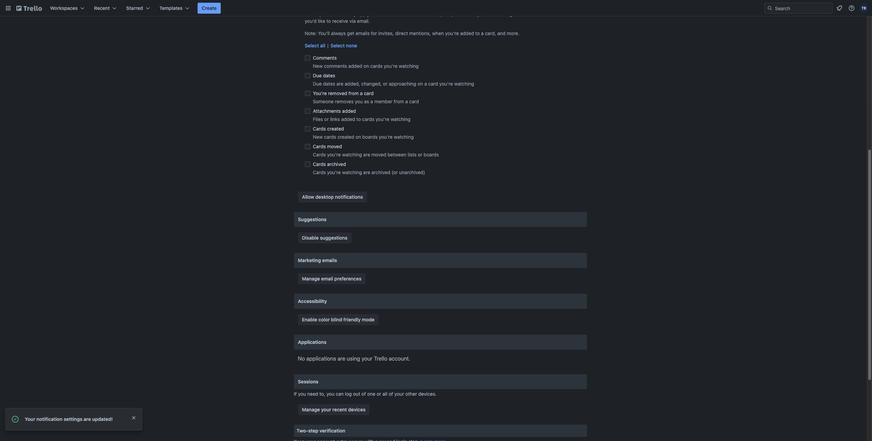 Task type: vqa. For each thing, say whether or not it's contained in the screenshot.


Task type: describe. For each thing, give the bounding box(es) containing it.
member
[[374, 99, 393, 104]]

0 horizontal spatial emails
[[322, 257, 337, 263]]

cards right lists, at top right
[[464, 11, 477, 17]]

1 horizontal spatial all
[[383, 391, 388, 397]]

workspaces button
[[46, 3, 89, 14]]

suggestions
[[298, 216, 327, 222]]

which
[[530, 11, 543, 17]]

one
[[367, 391, 376, 397]]

manage for manage your recent devices
[[302, 407, 320, 412]]

manage email preferences
[[302, 276, 362, 282]]

due for due dates
[[313, 73, 322, 78]]

applications
[[298, 339, 327, 345]]

out
[[353, 391, 360, 397]]

your notification settings are updated!
[[30, 416, 118, 422]]

when
[[432, 30, 444, 36]]

2 of from the left
[[389, 391, 393, 397]]

cards you're watching are archived (or unarchived)
[[313, 169, 425, 175]]

blind
[[331, 317, 342, 322]]

a up "someone removes you as a member from a card"
[[360, 90, 363, 96]]

cards you're watching are moved between lists or boards
[[313, 152, 439, 157]]

0 vertical spatial your
[[362, 355, 373, 362]]

settings
[[69, 416, 88, 422]]

new comments added on cards you're watching
[[313, 63, 419, 69]]

0 horizontal spatial card
[[364, 90, 374, 96]]

added left card,
[[460, 30, 474, 36]]

1 horizontal spatial notifications
[[390, 11, 417, 17]]

none
[[346, 43, 357, 48]]

these preferences only apply to email notifications for boards, lists, and cards you're watching
[[305, 11, 513, 17]]

select all | select none
[[305, 43, 357, 48]]

select all button
[[305, 42, 325, 49]]

. select which notifications you'd like to receive via email.
[[305, 11, 572, 24]]

manage your recent devices
[[302, 407, 366, 412]]

links
[[330, 116, 340, 122]]

disable suggestions
[[302, 235, 348, 241]]

enable
[[302, 317, 317, 322]]

can
[[336, 391, 344, 397]]

on for cards
[[364, 63, 369, 69]]

added down removes
[[342, 108, 356, 114]]

allow desktop notifications link
[[298, 192, 367, 202]]

between
[[388, 152, 407, 157]]

1 vertical spatial preferences
[[335, 276, 362, 282]]

account.
[[389, 355, 410, 362]]

get
[[347, 30, 354, 36]]

more.
[[507, 30, 520, 36]]

1 vertical spatial on
[[418, 81, 423, 87]]

a down approaching
[[406, 99, 408, 104]]

a left card,
[[481, 30, 484, 36]]

comments
[[324, 63, 347, 69]]

1 horizontal spatial select
[[331, 43, 345, 48]]

1 vertical spatial email
[[321, 276, 333, 282]]

always
[[331, 30, 346, 36]]

updated!
[[97, 416, 118, 422]]

cards for cards archived
[[313, 161, 326, 167]]

open information menu image
[[849, 5, 855, 12]]

dates for due dates are added, changed, or approaching on a card you're watching
[[323, 81, 335, 87]]

mode
[[362, 317, 375, 322]]

select none button
[[331, 42, 357, 49]]

select inside . select which notifications you'd like to receive via email.
[[515, 11, 529, 17]]

other
[[406, 391, 417, 397]]

dates for due dates
[[323, 73, 335, 78]]

boards,
[[425, 11, 442, 17]]

marketing emails
[[298, 257, 337, 263]]

due for due dates are added, changed, or approaching on a card you're watching
[[313, 81, 322, 87]]

cards archived
[[313, 161, 346, 167]]

to up new cards created on boards you're watching
[[357, 116, 361, 122]]

0 vertical spatial archived
[[327, 161, 346, 167]]

cards for cards you're watching are archived (or unarchived)
[[313, 169, 326, 175]]

recent
[[94, 5, 110, 11]]

applications
[[307, 355, 336, 362]]

templates button
[[155, 3, 194, 14]]

lists
[[408, 152, 417, 157]]

due dates
[[313, 73, 335, 78]]

create button
[[198, 3, 221, 14]]

0 horizontal spatial select
[[305, 43, 319, 48]]

invites,
[[379, 30, 394, 36]]

unarchived)
[[399, 169, 425, 175]]

notifications inside . select which notifications you'd like to receive via email.
[[545, 11, 572, 17]]

your inside manage your recent devices link
[[321, 407, 331, 412]]

apply
[[358, 11, 370, 17]]

0 horizontal spatial moved
[[327, 143, 342, 149]]

0 vertical spatial email
[[377, 11, 388, 17]]

0 vertical spatial boards
[[363, 134, 378, 140]]

if
[[294, 391, 297, 397]]

notifications inside allow desktop notifications link
[[335, 194, 363, 200]]

changed,
[[361, 81, 382, 87]]

2 vertical spatial card
[[409, 99, 419, 104]]

lists,
[[443, 11, 454, 17]]

1 horizontal spatial for
[[418, 11, 424, 17]]

templates
[[159, 5, 183, 11]]

0 horizontal spatial all
[[320, 43, 325, 48]]

1 vertical spatial created
[[338, 134, 354, 140]]

to left card,
[[476, 30, 480, 36]]

manage your recent devices link
[[298, 404, 370, 415]]

1 horizontal spatial emails
[[356, 30, 370, 36]]

only
[[347, 11, 357, 17]]

as
[[364, 99, 369, 104]]

removes
[[335, 99, 354, 104]]

allow
[[302, 194, 314, 200]]

0 vertical spatial preferences
[[320, 11, 346, 17]]

or down attachments
[[324, 116, 329, 122]]

on for boards
[[356, 134, 361, 140]]

cards down as
[[362, 116, 375, 122]]

mentions,
[[409, 30, 431, 36]]

or right changed,
[[383, 81, 388, 87]]

due dates are added, changed, or approaching on a card you're watching
[[313, 81, 474, 87]]

like
[[318, 18, 325, 24]]

1 horizontal spatial from
[[394, 99, 404, 104]]

starred button
[[122, 3, 154, 14]]

someone
[[313, 99, 334, 104]]

cards created
[[313, 126, 344, 132]]

recent button
[[90, 3, 121, 14]]



Task type: locate. For each thing, give the bounding box(es) containing it.
0 horizontal spatial you
[[298, 391, 306, 397]]

2 vertical spatial your
[[321, 407, 331, 412]]

(or
[[392, 169, 398, 175]]

or right the lists
[[418, 152, 423, 157]]

card,
[[485, 30, 496, 36]]

select right .
[[515, 11, 529, 17]]

0 horizontal spatial boards
[[363, 134, 378, 140]]

log
[[345, 391, 352, 397]]

comments
[[313, 55, 337, 61]]

moved left the between
[[372, 152, 386, 157]]

email down marketing emails
[[321, 276, 333, 282]]

on down 'files or links added to cards you're watching'
[[356, 134, 361, 140]]

step
[[308, 428, 319, 434]]

1 manage from the top
[[302, 276, 320, 282]]

or right one
[[377, 391, 381, 397]]

starred
[[126, 5, 143, 11]]

marketing
[[298, 257, 321, 263]]

for left boards,
[[418, 11, 424, 17]]

0 vertical spatial from
[[349, 90, 359, 96]]

receive
[[332, 18, 348, 24]]

2 due from the top
[[313, 81, 322, 87]]

are for moved
[[363, 152, 370, 157]]

boards up cards you're watching are moved between lists or boards
[[363, 134, 378, 140]]

you'd
[[305, 18, 317, 24]]

1 vertical spatial manage
[[302, 407, 320, 412]]

1 vertical spatial all
[[383, 391, 388, 397]]

0 horizontal spatial from
[[349, 90, 359, 96]]

new cards created on boards you're watching
[[313, 134, 414, 140]]

your right the using
[[362, 355, 373, 362]]

1 horizontal spatial on
[[364, 63, 369, 69]]

to inside . select which notifications you'd like to receive via email.
[[327, 18, 331, 24]]

Search field
[[773, 3, 833, 13]]

added up added,
[[349, 63, 362, 69]]

archived down cards moved
[[327, 161, 346, 167]]

1 vertical spatial moved
[[372, 152, 386, 157]]

cards down cards created
[[324, 134, 336, 140]]

notifications right desktop
[[335, 194, 363, 200]]

a right as
[[371, 99, 373, 104]]

0 horizontal spatial archived
[[327, 161, 346, 167]]

5 cards from the top
[[313, 169, 326, 175]]

4 cards from the top
[[313, 161, 326, 167]]

new
[[313, 63, 323, 69], [313, 134, 323, 140]]

cards for cards created
[[313, 126, 326, 132]]

using
[[347, 355, 360, 362]]

you're
[[478, 11, 492, 17], [445, 30, 459, 36], [384, 63, 398, 69], [440, 81, 453, 87], [376, 116, 390, 122], [379, 134, 393, 140], [327, 152, 341, 157], [327, 169, 341, 175]]

3 cards from the top
[[313, 152, 326, 157]]

you'll
[[318, 30, 330, 36]]

of right out at the bottom left of page
[[362, 391, 366, 397]]

1 horizontal spatial your
[[362, 355, 373, 362]]

2 horizontal spatial you
[[355, 99, 363, 104]]

1 vertical spatial for
[[371, 30, 377, 36]]

you left as
[[355, 99, 363, 104]]

you right if on the bottom left of page
[[298, 391, 306, 397]]

these
[[305, 11, 318, 17]]

2 horizontal spatial select
[[515, 11, 529, 17]]

watching
[[493, 11, 513, 17], [399, 63, 419, 69], [455, 81, 474, 87], [391, 116, 411, 122], [394, 134, 414, 140], [342, 152, 362, 157], [342, 169, 362, 175]]

0 horizontal spatial your
[[321, 407, 331, 412]]

2 horizontal spatial card
[[428, 81, 438, 87]]

manage down need
[[302, 407, 320, 412]]

notifications right which
[[545, 11, 572, 17]]

your left other
[[395, 391, 404, 397]]

two-step verification
[[297, 428, 345, 434]]

new down comments
[[313, 63, 323, 69]]

note:
[[305, 30, 317, 36]]

1 horizontal spatial archived
[[372, 169, 391, 175]]

are for updated!
[[89, 416, 96, 422]]

0 horizontal spatial and
[[455, 11, 463, 17]]

2 new from the top
[[313, 134, 323, 140]]

1 dates from the top
[[323, 73, 335, 78]]

cards moved
[[313, 143, 342, 149]]

0 vertical spatial due
[[313, 73, 322, 78]]

create
[[202, 5, 217, 11]]

card
[[428, 81, 438, 87], [364, 90, 374, 96], [409, 99, 419, 104]]

0 horizontal spatial for
[[371, 30, 377, 36]]

1 cards from the top
[[313, 126, 326, 132]]

1 vertical spatial boards
[[424, 152, 439, 157]]

1 of from the left
[[362, 391, 366, 397]]

0 horizontal spatial of
[[362, 391, 366, 397]]

friendly
[[344, 317, 361, 322]]

manage email preferences link
[[298, 273, 366, 284]]

color
[[319, 317, 330, 322]]

0 vertical spatial dates
[[323, 73, 335, 78]]

2 cards from the top
[[313, 143, 326, 149]]

manage down 'marketing'
[[302, 276, 320, 282]]

verification
[[320, 428, 345, 434]]

all right one
[[383, 391, 388, 397]]

all
[[320, 43, 325, 48], [383, 391, 388, 397]]

1 horizontal spatial you
[[327, 391, 335, 397]]

and right card,
[[498, 30, 506, 36]]

1 vertical spatial card
[[364, 90, 374, 96]]

1 horizontal spatial and
[[498, 30, 506, 36]]

on up changed,
[[364, 63, 369, 69]]

0 vertical spatial moved
[[327, 143, 342, 149]]

enable color blind friendly mode link
[[298, 314, 379, 325]]

boards right the lists
[[424, 152, 439, 157]]

email.
[[357, 18, 370, 24]]

1 vertical spatial your
[[395, 391, 404, 397]]

are up removed
[[337, 81, 344, 87]]

tyler black (tylerblack440) image
[[860, 4, 868, 12]]

if you need to, you can log out of one or all of your other devices.
[[294, 391, 437, 397]]

0 vertical spatial for
[[418, 11, 424, 17]]

devices.
[[419, 391, 437, 397]]

you right to,
[[327, 391, 335, 397]]

email right apply on the left top of the page
[[377, 11, 388, 17]]

from down added,
[[349, 90, 359, 96]]

you
[[355, 99, 363, 104], [298, 391, 306, 397], [327, 391, 335, 397]]

1 vertical spatial new
[[313, 134, 323, 140]]

new for new comments added on cards you're watching
[[313, 63, 323, 69]]

0 vertical spatial card
[[428, 81, 438, 87]]

a
[[481, 30, 484, 36], [425, 81, 427, 87], [360, 90, 363, 96], [371, 99, 373, 104], [406, 99, 408, 104]]

accessibility
[[298, 298, 327, 304]]

0 vertical spatial all
[[320, 43, 325, 48]]

to,
[[320, 391, 325, 397]]

created down links
[[327, 126, 344, 132]]

dates down comments
[[323, 73, 335, 78]]

0 vertical spatial new
[[313, 63, 323, 69]]

boards
[[363, 134, 378, 140], [424, 152, 439, 157]]

are down cards you're watching are moved between lists or boards
[[363, 169, 370, 175]]

files
[[313, 116, 323, 122]]

0 notifications image
[[836, 4, 844, 12]]

primary element
[[0, 0, 873, 16]]

2 dates from the top
[[323, 81, 335, 87]]

1 vertical spatial archived
[[372, 169, 391, 175]]

.
[[513, 11, 514, 17]]

1 horizontal spatial boards
[[424, 152, 439, 157]]

and right lists, at top right
[[455, 11, 463, 17]]

devices
[[348, 407, 366, 412]]

on right approaching
[[418, 81, 423, 87]]

select right |
[[331, 43, 345, 48]]

0 horizontal spatial on
[[356, 134, 361, 140]]

are left the using
[[338, 355, 346, 362]]

back to home image
[[16, 3, 42, 14]]

are for archived
[[363, 169, 370, 175]]

preferences
[[320, 11, 346, 17], [335, 276, 362, 282]]

watching link
[[493, 11, 513, 17]]

to right like
[[327, 18, 331, 24]]

two-
[[297, 428, 308, 434]]

to right apply on the left top of the page
[[371, 11, 376, 17]]

1 vertical spatial dates
[[323, 81, 335, 87]]

card right approaching
[[428, 81, 438, 87]]

archived left (or
[[372, 169, 391, 175]]

to
[[371, 11, 376, 17], [327, 18, 331, 24], [476, 30, 480, 36], [357, 116, 361, 122]]

from right member on the left top of page
[[394, 99, 404, 104]]

manage for manage email preferences
[[302, 276, 320, 282]]

1 horizontal spatial card
[[409, 99, 419, 104]]

trello
[[374, 355, 388, 362]]

cards
[[464, 11, 477, 17], [371, 63, 383, 69], [362, 116, 375, 122], [324, 134, 336, 140]]

2 horizontal spatial notifications
[[545, 11, 572, 17]]

1 vertical spatial and
[[498, 30, 506, 36]]

0 vertical spatial manage
[[302, 276, 320, 282]]

0 vertical spatial created
[[327, 126, 344, 132]]

2 horizontal spatial on
[[418, 81, 423, 87]]

note: you'll always get emails for invites, direct mentions, when you're added to a card, and more.
[[305, 30, 520, 36]]

are up cards you're watching are archived (or unarchived)
[[363, 152, 370, 157]]

search image
[[768, 5, 773, 11]]

2 vertical spatial on
[[356, 134, 361, 140]]

emails right get
[[356, 30, 370, 36]]

dates
[[323, 73, 335, 78], [323, 81, 335, 87]]

emails up manage email preferences
[[322, 257, 337, 263]]

enable color blind friendly mode
[[302, 317, 375, 322]]

suggestions
[[320, 235, 348, 241]]

notification
[[42, 416, 68, 422]]

approaching
[[389, 81, 417, 87]]

0 horizontal spatial notifications
[[335, 194, 363, 200]]

1 horizontal spatial email
[[377, 11, 388, 17]]

select down note:
[[305, 43, 319, 48]]

2 manage from the top
[[302, 407, 320, 412]]

for left the invites,
[[371, 30, 377, 36]]

disable suggestions link
[[298, 232, 352, 243]]

cards
[[313, 126, 326, 132], [313, 143, 326, 149], [313, 152, 326, 157], [313, 161, 326, 167], [313, 169, 326, 175]]

files or links added to cards you're watching
[[313, 116, 411, 122]]

moved up cards archived at the top left
[[327, 143, 342, 149]]

removed
[[328, 90, 347, 96]]

1 horizontal spatial moved
[[372, 152, 386, 157]]

you're
[[313, 90, 327, 96]]

notifications up direct
[[390, 11, 417, 17]]

added right links
[[341, 116, 355, 122]]

1 vertical spatial due
[[313, 81, 322, 87]]

1 horizontal spatial of
[[389, 391, 393, 397]]

disable
[[302, 235, 319, 241]]

from
[[349, 90, 359, 96], [394, 99, 404, 104]]

1 new from the top
[[313, 63, 323, 69]]

0 vertical spatial on
[[364, 63, 369, 69]]

card up as
[[364, 90, 374, 96]]

2 horizontal spatial your
[[395, 391, 404, 397]]

added,
[[345, 81, 360, 87]]

new down cards created
[[313, 134, 323, 140]]

created down cards created
[[338, 134, 354, 140]]

allow desktop notifications
[[302, 194, 363, 200]]

1 vertical spatial emails
[[322, 257, 337, 263]]

no
[[298, 355, 305, 362]]

cards for cards moved
[[313, 143, 326, 149]]

recent
[[333, 407, 347, 412]]

new for new cards created on boards you're watching
[[313, 134, 323, 140]]

or
[[383, 81, 388, 87], [324, 116, 329, 122], [418, 152, 423, 157], [377, 391, 381, 397]]

1 due from the top
[[313, 73, 322, 78]]

a right approaching
[[425, 81, 427, 87]]

0 horizontal spatial email
[[321, 276, 333, 282]]

1 vertical spatial from
[[394, 99, 404, 104]]

cards for cards you're watching are moved between lists or boards
[[313, 152, 326, 157]]

via
[[350, 18, 356, 24]]

card down approaching
[[409, 99, 419, 104]]

due
[[313, 73, 322, 78], [313, 81, 322, 87]]

0 vertical spatial emails
[[356, 30, 370, 36]]

your left recent
[[321, 407, 331, 412]]

are right settings
[[89, 416, 96, 422]]

0 vertical spatial and
[[455, 11, 463, 17]]

your
[[30, 416, 40, 422]]

cards up changed,
[[371, 63, 383, 69]]

direct
[[395, 30, 408, 36]]

on
[[364, 63, 369, 69], [418, 81, 423, 87], [356, 134, 361, 140]]

sessions
[[298, 379, 319, 384]]

no applications are using your trello account.
[[298, 355, 410, 362]]

all left |
[[320, 43, 325, 48]]

of right one
[[389, 391, 393, 397]]

dates down due dates
[[323, 81, 335, 87]]



